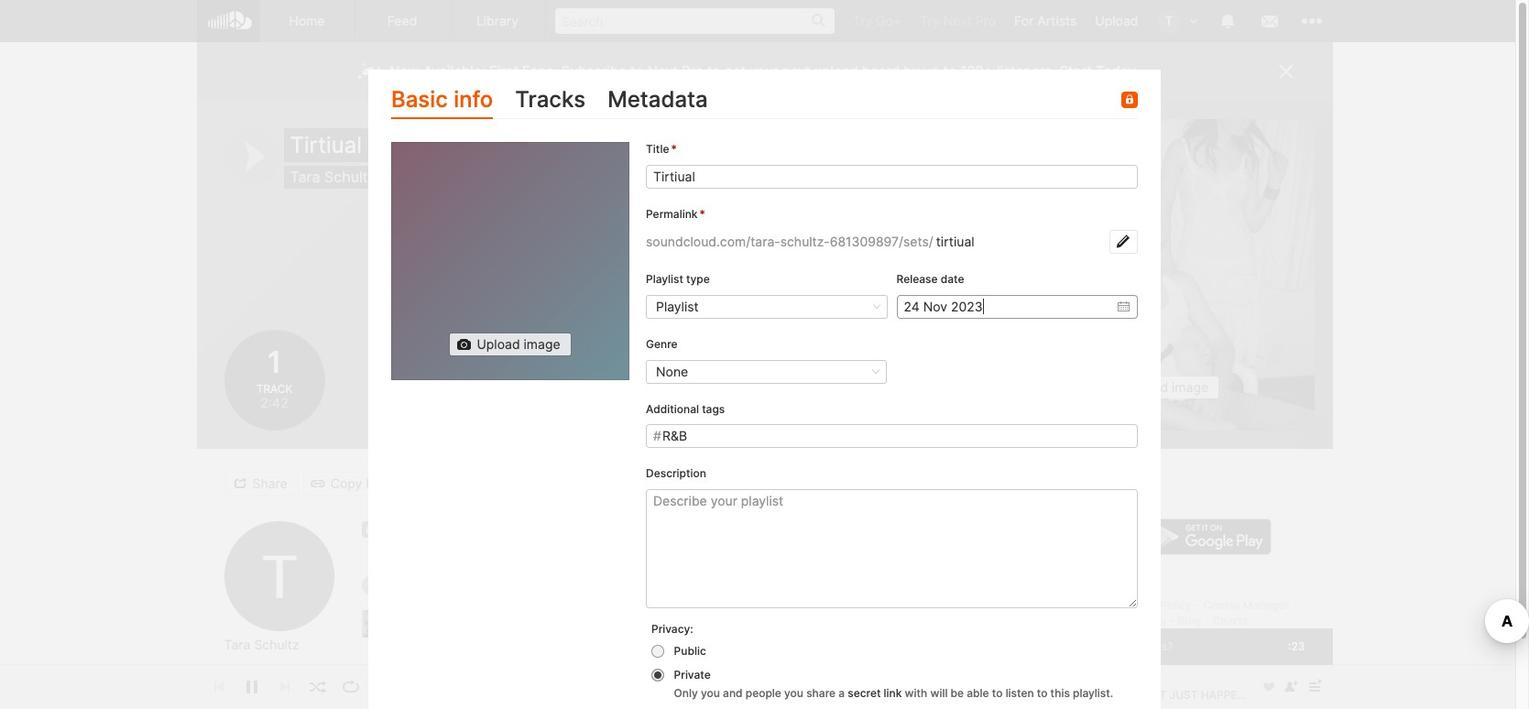 Task type: locate. For each thing, give the bounding box(es) containing it.
fans.
[[522, 62, 558, 80]]

tara
[[290, 168, 320, 186], [224, 637, 251, 653]]

next up 100+
[[944, 13, 972, 28]]

pro left for
[[976, 13, 996, 28]]

1 vertical spatial pro
[[682, 62, 704, 80]]

1 horizontal spatial schultz
[[325, 168, 376, 186]]

1 horizontal spatial next
[[944, 13, 972, 28]]

tirtiual element
[[1003, 119, 1315, 431], [391, 142, 630, 381]]

tara schultz link
[[290, 168, 376, 186], [224, 637, 299, 654]]

upload for bottom upload image button
[[1125, 379, 1169, 395]]

the
[[530, 616, 553, 632]]

kid
[[557, 616, 576, 632]]

tara schultz's avatar element
[[1157, 9, 1181, 33], [224, 522, 334, 632]]

Description text field
[[646, 490, 1138, 609]]

1 vertical spatial playlist
[[656, 299, 699, 314]]

you left share
[[785, 686, 804, 700]]

playlist down playlist type
[[656, 299, 699, 314]]

Release date text field
[[897, 295, 1138, 319]]

tara schultz's avatar element right upload link
[[1157, 9, 1181, 33]]

upload
[[815, 62, 859, 80]]

public
[[674, 644, 706, 658]]

0 horizontal spatial upload image button
[[449, 333, 572, 357]]

to right up
[[944, 62, 957, 80]]

playlist
[[646, 272, 684, 286], [656, 299, 699, 314]]

cookie inside cookie manager artist resources
[[1204, 599, 1241, 612]]

copy link button
[[303, 472, 402, 495]]

to up the metadata on the top of page
[[631, 62, 644, 80]]

next
[[944, 13, 972, 28], [648, 62, 678, 80]]

try next pro
[[921, 13, 996, 28]]

charts
[[1213, 614, 1249, 628]]

delete playlist
[[635, 475, 720, 491]]

None search field
[[546, 0, 844, 41]]

1 vertical spatial upload image
[[1125, 379, 1209, 395]]

cookie manager link
[[1204, 599, 1290, 612]]

only
[[674, 686, 698, 700]]

1 horizontal spatial tara
[[290, 168, 320, 186]]

try right 'go+'
[[921, 13, 940, 28]]

delete playlist button
[[607, 472, 731, 495]]

0 vertical spatial playlist
[[646, 272, 684, 286]]

1 vertical spatial upload image button
[[1098, 376, 1220, 400]]

0 vertical spatial upload image
[[477, 337, 561, 352]]

pro
[[976, 13, 996, 28], [682, 62, 704, 80]]

cookie policy
[[1121, 599, 1192, 612]]

soundcloud.com/tara-
[[646, 234, 781, 249]]

start
[[1060, 62, 1093, 80]]

2 try from the left
[[921, 13, 940, 28]]

you left and at the left of the page
[[701, 686, 720, 700]]

be
[[951, 686, 964, 700]]

try left 'go+'
[[853, 13, 873, 28]]

cookie manager artist resources
[[1079, 599, 1290, 628]]

cookie policy link
[[1121, 599, 1192, 612]]

upload image
[[477, 337, 561, 352], [1125, 379, 1209, 395]]

1 horizontal spatial you
[[785, 686, 804, 700]]

by
[[904, 62, 920, 80]]

1 horizontal spatial upload image button
[[1098, 376, 1220, 400]]

0 horizontal spatial schultz
[[254, 637, 299, 653]]

link
[[366, 475, 391, 491]]

for
[[1015, 13, 1034, 28]]

0 horizontal spatial tirtiual element
[[391, 142, 630, 381]]

artists
[[1038, 13, 1077, 28]]

playlist inside popup button
[[656, 299, 699, 314]]

0 horizontal spatial upload image
[[477, 337, 561, 352]]

0 vertical spatial schultz
[[325, 168, 376, 186]]

0 horizontal spatial you
[[701, 686, 720, 700]]

blog
[[1178, 614, 1202, 628]]

try
[[853, 13, 873, 28], [921, 13, 940, 28]]

pro left get
[[682, 62, 704, 80]]

0 vertical spatial tara
[[290, 168, 320, 186]]

playlist.
[[1073, 686, 1114, 700]]

up
[[924, 62, 940, 80]]

home link
[[260, 0, 355, 42]]

a
[[839, 686, 845, 700]]

0 vertical spatial tara schultz link
[[290, 168, 376, 186]]

listen
[[1006, 686, 1035, 700]]

cookie for policy
[[1121, 599, 1158, 612]]

to left get
[[708, 62, 721, 80]]

playlist left the type
[[646, 272, 684, 286]]

schultz
[[325, 168, 376, 186], [254, 637, 299, 653]]

1 horizontal spatial image
[[1172, 379, 1209, 395]]

1 vertical spatial tara schultz's avatar element
[[224, 522, 334, 632]]

this
[[1051, 686, 1070, 700]]

1 horizontal spatial try
[[921, 13, 940, 28]]

1 horizontal spatial upload image
[[1125, 379, 1209, 395]]

0 horizontal spatial cookie
[[1121, 599, 1158, 612]]

2 vertical spatial upload
[[1125, 379, 1169, 395]]

1 try from the left
[[853, 13, 873, 28]]

1 vertical spatial schultz
[[254, 637, 299, 653]]

1 horizontal spatial tara schultz's avatar element
[[1157, 9, 1181, 33]]

0 horizontal spatial next
[[648, 62, 678, 80]]

0 horizontal spatial try
[[853, 13, 873, 28]]

go+
[[877, 13, 902, 28]]

tara schultz's avatar element up tara schultz
[[224, 522, 334, 632]]

1
[[265, 345, 284, 380]]

1 horizontal spatial tirtiual element
[[1003, 119, 1315, 431]]

genre
[[646, 337, 678, 351]]

delete
[[635, 475, 674, 491]]

the kid laroi - what just happened
[[530, 616, 777, 632]]

playlist for playlist
[[656, 299, 699, 314]]

upload image for bottom upload image button
[[1125, 379, 1209, 395]]

0 vertical spatial image
[[524, 337, 561, 352]]

0 vertical spatial next
[[944, 13, 972, 28]]

1 track 2:42
[[256, 345, 293, 411]]

r&b
[[663, 428, 687, 444]]

1 cookie from the left
[[1121, 599, 1158, 612]]

2 cookie from the left
[[1204, 599, 1241, 612]]

secret link link
[[848, 686, 902, 700]]

1 horizontal spatial pro
[[976, 13, 996, 28]]

you
[[701, 686, 720, 700], [785, 686, 804, 700]]

next up the metadata on the top of page
[[648, 62, 678, 80]]

image for the topmost upload image button
[[524, 337, 561, 352]]

tirtiual element for the topmost upload image button
[[391, 142, 630, 381]]

0 horizontal spatial image
[[524, 337, 561, 352]]

none button
[[646, 360, 887, 384]]

upload image button
[[449, 333, 572, 357], [1098, 376, 1220, 400]]

0 horizontal spatial tara
[[224, 637, 251, 653]]

people
[[746, 686, 782, 700]]

tirtiual
[[290, 132, 362, 159]]

cookie up resources
[[1121, 599, 1158, 612]]

try go+ link
[[844, 0, 911, 41]]

cookie
[[1121, 599, 1158, 612], [1204, 599, 1241, 612]]

metadata
[[608, 86, 708, 113]]

with
[[905, 686, 928, 700]]

legal link
[[1031, 599, 1059, 612]]

1 vertical spatial image
[[1172, 379, 1209, 395]]

today
[[1096, 62, 1136, 80]]

go
[[1031, 482, 1048, 498]]

1 you from the left
[[701, 686, 720, 700]]

share button
[[225, 472, 299, 495]]

to
[[631, 62, 644, 80], [708, 62, 721, 80], [944, 62, 957, 80], [993, 686, 1003, 700], [1037, 686, 1048, 700]]

share
[[807, 686, 836, 700]]

1 vertical spatial upload
[[477, 337, 520, 352]]

private
[[674, 668, 711, 682]]

cookie up charts
[[1204, 599, 1241, 612]]

681309897/sets/
[[830, 234, 934, 249]]

Permalink text field
[[934, 230, 1110, 254]]

will
[[931, 686, 948, 700]]

the kid laroi - what just happened element
[[362, 610, 389, 638]]

1 vertical spatial next
[[648, 62, 678, 80]]

for artists
[[1015, 13, 1077, 28]]

1 horizontal spatial cookie
[[1204, 599, 1241, 612]]

to right "able"
[[993, 686, 1003, 700]]



Task type: vqa. For each thing, say whether or not it's contained in the screenshot.
Home link
yes



Task type: describe. For each thing, give the bounding box(es) containing it.
description
[[646, 467, 707, 481]]

soundcloud.com/tara-schultz-681309897/sets/
[[646, 234, 934, 249]]

100+
[[961, 62, 993, 80]]

Title text field
[[646, 165, 1138, 189]]

none
[[656, 363, 689, 379]]

and
[[723, 686, 743, 700]]

tags
[[702, 402, 725, 416]]

schultz inside tirtiual tara schultz
[[325, 168, 376, 186]]

type
[[687, 272, 710, 286]]

privacy:
[[652, 623, 694, 636]]

1 vertical spatial tara
[[224, 637, 251, 653]]

feed link
[[355, 0, 451, 42]]

cookie for manager
[[1204, 599, 1241, 612]]

blog link
[[1178, 614, 1202, 628]]

available:
[[423, 62, 486, 80]]

metadata link
[[608, 82, 708, 120]]

try for try go+
[[853, 13, 873, 28]]

upload link
[[1086, 0, 1148, 41]]

-
[[622, 616, 627, 632]]

basic info link
[[391, 82, 493, 120]]

tracks link
[[515, 82, 586, 120]]

feed
[[387, 13, 417, 28]]

secret
[[848, 686, 881, 700]]

0 vertical spatial tara schultz's avatar element
[[1157, 9, 1181, 33]]

tirtiual element for bottom upload image button
[[1003, 119, 1315, 431]]

now
[[390, 62, 420, 80]]

now available: first fans. subscribe to next pro to get your next upload heard by up to 100+ listeners. start today
[[390, 62, 1136, 80]]

privacy link
[[1071, 599, 1110, 612]]

tracks
[[515, 86, 586, 113]]

permalink
[[646, 207, 698, 221]]

laroi
[[580, 616, 618, 632]]

basic
[[391, 86, 448, 113]]

0 vertical spatial upload
[[1096, 13, 1139, 28]]

share
[[253, 475, 288, 491]]

playlist for playlist type
[[646, 272, 684, 286]]

upload for the topmost upload image button
[[477, 337, 520, 352]]

try next pro link
[[911, 0, 1006, 41]]

additional
[[646, 402, 699, 416]]

tara schultz
[[224, 637, 299, 653]]

privacy
[[1071, 599, 1110, 612]]

copy
[[331, 475, 362, 491]]

the kid laroi - what just happened link
[[530, 616, 777, 632]]

artist
[[1079, 614, 1109, 628]]

to left this
[[1037, 686, 1048, 700]]

legal
[[1031, 599, 1059, 612]]

0 horizontal spatial tara schultz's avatar element
[[224, 522, 334, 632]]

go mobile
[[1031, 482, 1092, 498]]

manager
[[1244, 599, 1290, 612]]

try go+
[[853, 13, 902, 28]]

additional tags
[[646, 402, 725, 416]]

copy link
[[331, 475, 391, 491]]

what
[[631, 616, 669, 632]]

resources
[[1111, 614, 1167, 628]]

release
[[897, 272, 938, 286]]

for artists link
[[1006, 0, 1086, 41]]

0 vertical spatial pro
[[976, 13, 996, 28]]

private only you and people you share a secret link with will be able to listen to this playlist.
[[674, 668, 1114, 700]]

first
[[490, 62, 519, 80]]

mobile
[[1051, 482, 1092, 498]]

start today link
[[1060, 62, 1136, 80]]

charts link
[[1213, 614, 1249, 628]]

listeners.
[[997, 62, 1056, 80]]

0 vertical spatial upload image button
[[449, 333, 572, 357]]

schultz-
[[781, 234, 830, 249]]

upload image for the topmost upload image button
[[477, 337, 561, 352]]

get
[[725, 62, 746, 80]]

heard
[[863, 62, 900, 80]]

0 horizontal spatial pro
[[682, 62, 704, 80]]

next
[[782, 62, 811, 80]]

info
[[454, 86, 493, 113]]

Search search field
[[555, 8, 835, 34]]

home
[[289, 13, 325, 28]]

playlist button
[[646, 295, 888, 319]]

library link
[[451, 0, 546, 42]]

your
[[750, 62, 779, 80]]

playlist
[[678, 475, 720, 491]]

image for bottom upload image button
[[1172, 379, 1209, 395]]

link
[[884, 686, 902, 700]]

subscribe
[[562, 62, 627, 80]]

playlist type
[[646, 272, 710, 286]]

library
[[477, 13, 519, 28]]

artist resources link
[[1079, 614, 1167, 628]]

try for try next pro
[[921, 13, 940, 28]]

2 you from the left
[[785, 686, 804, 700]]

tara inside tirtiual tara schultz
[[290, 168, 320, 186]]

release date
[[897, 272, 965, 286]]

track
[[256, 382, 293, 396]]

1 vertical spatial tara schultz link
[[224, 637, 299, 654]]



